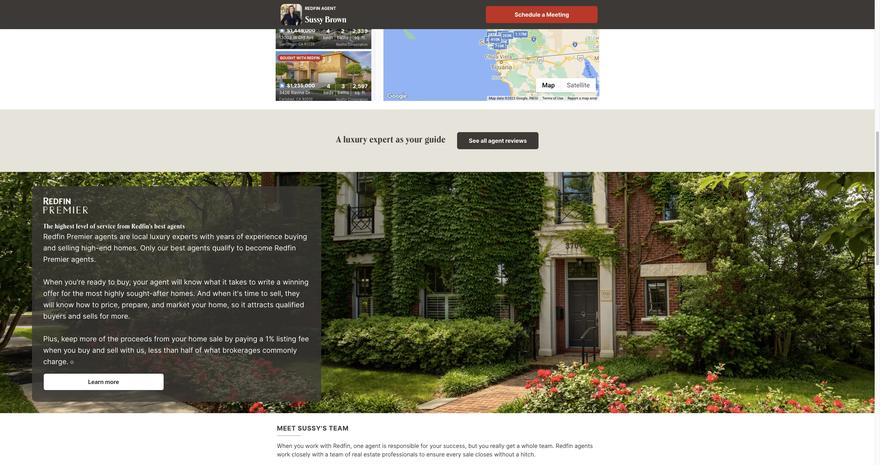 Task type: locate. For each thing, give the bounding box(es) containing it.
redfin agent sussy brown
[[305, 6, 346, 24]]

2 horizontal spatial for
[[421, 443, 428, 450]]

luxury right the a
[[344, 133, 367, 145]]

and down how
[[68, 312, 81, 321]]

attracts
[[248, 301, 274, 310]]

0 horizontal spatial the
[[73, 290, 84, 298]]

2 bought with redfin from the top
[[280, 56, 320, 60]]

redfin down the buying
[[275, 244, 296, 253]]

homes. down are
[[114, 244, 138, 253]]

you down keep
[[64, 347, 76, 355]]

0 vertical spatial work
[[305, 443, 319, 450]]

best down experts
[[170, 244, 185, 253]]

with left years
[[200, 233, 214, 241]]

more up the buy
[[80, 335, 97, 344]]

map inside popup button
[[542, 82, 555, 89]]

1 vertical spatial from
[[154, 335, 170, 344]]

estate
[[364, 452, 381, 459]]

for down price,
[[100, 312, 109, 321]]

for up ensure
[[421, 443, 428, 450]]

homes. up the market
[[171, 290, 195, 298]]

1 vertical spatial what
[[204, 347, 221, 355]]

1 bought with redfin from the top
[[280, 1, 320, 5]]

brokerages
[[223, 347, 260, 355]]

sale down but
[[463, 452, 474, 459]]

1 vertical spatial for
[[100, 312, 109, 321]]

0 vertical spatial when
[[43, 278, 63, 287]]

you inside the plus, keep more of the proceeds from your home sale by paying a 1% listing fee when you buy and sell with us, less than half of what brokerages commonly charge.
[[64, 347, 76, 355]]

600k
[[491, 37, 501, 42]]

to right "qualify"
[[237, 244, 243, 253]]

is
[[382, 443, 387, 450]]

1 vertical spatial more
[[105, 379, 119, 386]]

plus,
[[43, 335, 59, 344]]

photo of 13003 w old ave, san diego, ca 92129 image
[[180, 0, 276, 49], [276, 0, 371, 49], [371, 0, 467, 49]]

experts
[[172, 233, 198, 241]]

0 horizontal spatial sale
[[209, 335, 223, 344]]

630k
[[498, 32, 507, 36]]

map for map data ©2023 google, inegi
[[489, 96, 496, 100]]

to left ensure
[[419, 452, 425, 459]]

agent right 'all'
[[488, 137, 504, 144]]

0 horizontal spatial you
[[64, 347, 76, 355]]

expert
[[370, 133, 394, 145]]

0 horizontal spatial know
[[56, 301, 74, 310]]

1 horizontal spatial homes.
[[171, 290, 195, 298]]

when up 'offer'
[[43, 278, 63, 287]]

it left takes
[[223, 278, 227, 287]]

1 vertical spatial when
[[277, 443, 292, 450]]

1 horizontal spatial from
[[154, 335, 170, 344]]

0 horizontal spatial from
[[117, 222, 130, 231]]

when
[[43, 278, 63, 287], [277, 443, 292, 450]]

only
[[140, 244, 155, 253]]

will
[[171, 278, 182, 287], [43, 301, 54, 310]]

0 horizontal spatial when
[[43, 278, 63, 287]]

agent
[[488, 137, 504, 144], [150, 278, 169, 287], [365, 443, 381, 450]]

team.
[[539, 443, 554, 450]]

winning
[[283, 278, 309, 287]]

0 vertical spatial redfin
[[307, 1, 320, 5]]

homes. inside redfin premier agents are local luxury experts with years of experience buying and selling high-end homes. only our best agents qualify to become redfin premier agents.
[[114, 244, 138, 253]]

1 vertical spatial premier
[[43, 255, 69, 264]]

whole
[[522, 443, 538, 450]]

and
[[197, 290, 211, 298]]

level
[[76, 222, 88, 231]]

1 horizontal spatial agent
[[365, 443, 381, 450]]

know up and
[[184, 278, 202, 287]]

of right keep
[[99, 335, 106, 344]]

they
[[285, 290, 300, 298]]

0 horizontal spatial homes.
[[114, 244, 138, 253]]

0 vertical spatial sale
[[209, 335, 223, 344]]

of down home
[[195, 347, 202, 355]]

sale left by
[[209, 335, 223, 344]]

0 horizontal spatial when
[[43, 347, 62, 355]]

you up the closely
[[294, 443, 304, 450]]

0 horizontal spatial more
[[80, 335, 97, 344]]

1 horizontal spatial it
[[241, 301, 246, 310]]

to inside when you work with redfin, one agent is responsible for your success, but you really get a whole team. redfin agents work closely with a team of real estate professionals to ensure every sale closes without a hitch.
[[419, 452, 425, 459]]

1 vertical spatial with
[[297, 56, 306, 60]]

work left the closely
[[277, 452, 290, 459]]

redfin premier image
[[43, 198, 88, 214]]

the
[[73, 290, 84, 298], [108, 335, 119, 344]]

redfin down the the
[[43, 233, 65, 241]]

service
[[97, 222, 116, 231]]

510k
[[490, 37, 499, 42]]

more
[[80, 335, 97, 344], [105, 379, 119, 386]]

team
[[329, 425, 349, 433]]

0 horizontal spatial map
[[489, 96, 496, 100]]

with for first photo of 3426 ravine dr, carlsbad, ca 92010
[[297, 56, 306, 60]]

1 horizontal spatial when
[[213, 290, 231, 298]]

1 horizontal spatial will
[[171, 278, 182, 287]]

0 vertical spatial when
[[213, 290, 231, 298]]

reviews
[[505, 137, 527, 144]]

2 redfin from the top
[[307, 56, 320, 60]]

2 what from the top
[[204, 347, 221, 355]]

professionals
[[382, 452, 418, 459]]

closes
[[475, 452, 493, 459]]

1 vertical spatial 725k
[[484, 10, 494, 14]]

0 vertical spatial bought
[[280, 1, 296, 5]]

0 vertical spatial homes.
[[114, 244, 138, 253]]

1 vertical spatial redfin
[[307, 56, 320, 60]]

a
[[542, 11, 545, 18], [579, 96, 581, 100], [277, 278, 281, 287], [259, 335, 263, 344], [517, 443, 520, 450], [325, 452, 328, 459], [516, 452, 519, 459]]

1 bought from the top
[[280, 1, 296, 5]]

1 vertical spatial bought with redfin
[[280, 56, 320, 60]]

with up team
[[320, 443, 332, 450]]

0 vertical spatial agent
[[488, 137, 504, 144]]

1 photo of 3426 ravine dr, carlsbad, ca 92010 image from the left
[[180, 51, 276, 104]]

a left meeting
[[542, 11, 545, 18]]

agents inside when you work with redfin, one agent is responsible for your success, but you really get a whole team. redfin agents work closely with a team of real estate professionals to ensure every sale closes without a hitch.
[[575, 443, 593, 450]]

agent inside the 'when you're ready to buy, your agent will know what it takes to write a winning offer for the most highly sought-after homes. and when it's time to sell, they will know how to price, prepare, and market your home, so it attracts qualified buyers and sells for more.'
[[150, 278, 169, 287]]

home,
[[209, 301, 229, 310]]

2 photo of 3426 ravine dr, carlsbad, ca 92010 image from the left
[[276, 51, 371, 104]]

what inside the plus, keep more of the proceeds from your home sale by paying a 1% listing fee when you buy and sell with us, less than half of what brokerages commonly charge.
[[204, 347, 221, 355]]

when down 'meet'
[[277, 443, 292, 450]]

the up sell
[[108, 335, 119, 344]]

of left real
[[345, 452, 351, 459]]

write
[[258, 278, 275, 287]]

it
[[223, 278, 227, 287], [241, 301, 246, 310]]

how
[[76, 301, 90, 310]]

agent up the after
[[150, 278, 169, 287]]

0 vertical spatial for
[[61, 290, 71, 298]]

map for map
[[542, 82, 555, 89]]

buy
[[78, 347, 90, 355]]

the down you're
[[73, 290, 84, 298]]

1 horizontal spatial know
[[184, 278, 202, 287]]

720k
[[498, 40, 507, 44]]

price,
[[101, 301, 120, 310]]

best inside redfin premier agents are local luxury experts with years of experience buying and selling high-end homes. only our best agents qualify to become redfin premier agents.
[[170, 244, 185, 253]]

report a map error link
[[568, 96, 598, 100]]

2 with from the top
[[297, 56, 306, 60]]

agent up estate
[[365, 443, 381, 450]]

high-
[[81, 244, 99, 253]]

without
[[494, 452, 514, 459]]

you
[[64, 347, 76, 355], [294, 443, 304, 450], [479, 443, 489, 450]]

1 vertical spatial when
[[43, 347, 62, 355]]

more inside the plus, keep more of the proceeds from your home sale by paying a 1% listing fee when you buy and sell with us, less than half of what brokerages commonly charge.
[[80, 335, 97, 344]]

work up the closely
[[305, 443, 319, 450]]

it right so
[[241, 301, 246, 310]]

luxury up our
[[150, 233, 170, 241]]

a up sell, at the bottom of page
[[277, 278, 281, 287]]

when you work with redfin, one agent is responsible for your success, but you really get a whole team. redfin agents work closely with a team of real estate professionals to ensure every sale closes without a hitch.
[[277, 443, 593, 459]]

agent
[[321, 6, 336, 11]]

listing
[[277, 335, 296, 344]]

menu bar
[[536, 78, 596, 92]]

best
[[154, 222, 166, 231], [170, 244, 185, 253]]

best right redfin's
[[154, 222, 166, 231]]

as
[[396, 133, 404, 145]]

1 vertical spatial luxury
[[150, 233, 170, 241]]

redfin inside when you work with redfin, one agent is responsible for your success, but you really get a whole team. redfin agents work closely with a team of real estate professionals to ensure every sale closes without a hitch.
[[556, 443, 573, 450]]

0 vertical spatial the
[[73, 290, 84, 298]]

map data ©2023 google, inegi
[[489, 96, 538, 100]]

1 vertical spatial it
[[241, 301, 246, 310]]

our
[[157, 244, 168, 253]]

3 photo of 3426 ravine dr, carlsbad, ca 92010 image from the left
[[371, 51, 467, 104]]

1 vertical spatial sale
[[463, 452, 474, 459]]

725k
[[479, 2, 488, 7], [484, 10, 494, 14]]

0 horizontal spatial agent
[[150, 278, 169, 287]]

your up ensure
[[430, 443, 442, 450]]

know up buyers
[[56, 301, 74, 310]]

1 vertical spatial homes.
[[171, 290, 195, 298]]

2 vertical spatial for
[[421, 443, 428, 450]]

of right years
[[237, 233, 243, 241]]

0 vertical spatial luxury
[[344, 133, 367, 145]]

1 vertical spatial map
[[489, 96, 496, 100]]

highest
[[55, 222, 75, 231]]

work
[[305, 443, 319, 450], [277, 452, 290, 459]]

your right as
[[406, 133, 423, 145]]

0 horizontal spatial it
[[223, 278, 227, 287]]

2 horizontal spatial agent
[[488, 137, 504, 144]]

when up home,
[[213, 290, 231, 298]]

time
[[244, 290, 259, 298]]

sale inside when you work with redfin, one agent is responsible for your success, but you really get a whole team. redfin agents work closely with a team of real estate professionals to ensure every sale closes without a hitch.
[[463, 452, 474, 459]]

will down 'offer'
[[43, 301, 54, 310]]

0 vertical spatial it
[[223, 278, 227, 287]]

redfin up sussy
[[305, 6, 320, 11]]

when inside when you work with redfin, one agent is responsible for your success, but you really get a whole team. redfin agents work closely with a team of real estate professionals to ensure every sale closes without a hitch.
[[277, 443, 292, 450]]

1 horizontal spatial best
[[170, 244, 185, 253]]

qualify
[[212, 244, 235, 253]]

your
[[406, 133, 423, 145], [133, 278, 148, 287], [192, 301, 207, 310], [172, 335, 187, 344], [430, 443, 442, 450]]

1 vertical spatial bought
[[280, 56, 296, 60]]

0 vertical spatial bought with redfin
[[280, 1, 320, 5]]

2 bought from the top
[[280, 56, 296, 60]]

more right learn
[[105, 379, 119, 386]]

when for when you're ready to buy, your agent will know what it takes to write a winning offer for the most highly sought-after homes. and when it's time to sell, they will know how to price, prepare, and market your home, so it attracts qualified buyers and sells for more.
[[43, 278, 63, 287]]

ready
[[87, 278, 106, 287]]

1 what from the top
[[204, 278, 221, 287]]

2 vertical spatial agent
[[365, 443, 381, 450]]

0 vertical spatial know
[[184, 278, 202, 287]]

a inside the 'when you're ready to buy, your agent will know what it takes to write a winning offer for the most highly sought-after homes. and when it's time to sell, they will know how to price, prepare, and market your home, so it attracts qualified buyers and sells for more.'
[[277, 278, 281, 287]]

and inside the plus, keep more of the proceeds from your home sale by paying a 1% listing fee when you buy and sell with us, less than half of what brokerages commonly charge.
[[92, 347, 105, 355]]

home
[[188, 335, 207, 344]]

3 photo of 13003 w old ave, san diego, ca 92129 image from the left
[[371, 0, 467, 49]]

0 vertical spatial from
[[117, 222, 130, 231]]

from up less
[[154, 335, 170, 344]]

what up and
[[204, 278, 221, 287]]

1 horizontal spatial when
[[277, 443, 292, 450]]

1.08m
[[483, 7, 494, 11]]

0 horizontal spatial work
[[277, 452, 290, 459]]

agent inside when you work with redfin, one agent is responsible for your success, but you really get a whole team. redfin agents work closely with a team of real estate professionals to ensure every sale closes without a hitch.
[[365, 443, 381, 450]]

know
[[184, 278, 202, 287], [56, 301, 74, 310]]

satellite
[[567, 82, 590, 89]]

the inside the 'when you're ready to buy, your agent will know what it takes to write a winning offer for the most highly sought-after homes. and when it's time to sell, they will know how to price, prepare, and market your home, so it attracts qualified buyers and sells for more.'
[[73, 290, 84, 298]]

and
[[43, 244, 56, 253], [152, 301, 164, 310], [68, 312, 81, 321], [92, 347, 105, 355]]

agents
[[167, 222, 185, 231], [95, 233, 118, 241], [187, 244, 210, 253], [575, 443, 593, 450]]

premier down "level" in the left of the page
[[67, 233, 93, 241]]

will up the market
[[171, 278, 182, 287]]

your up half
[[172, 335, 187, 344]]

you're
[[65, 278, 85, 287]]

1 vertical spatial agent
[[150, 278, 169, 287]]

0 vertical spatial will
[[171, 278, 182, 287]]

map left data
[[489, 96, 496, 100]]

premier down selling
[[43, 255, 69, 264]]

a left 1%
[[259, 335, 263, 344]]

from up are
[[117, 222, 130, 231]]

photo of 3426 ravine dr, carlsbad, ca 92010 image
[[180, 51, 276, 104], [276, 51, 371, 104], [371, 51, 467, 104]]

map up terms in the right top of the page
[[542, 82, 555, 89]]

2 horizontal spatial you
[[479, 443, 489, 450]]

0 horizontal spatial best
[[154, 222, 166, 231]]

and left sell
[[92, 347, 105, 355]]

bought with redfin for first photo of 3426 ravine dr, carlsbad, ca 92010
[[280, 56, 320, 60]]

and left selling
[[43, 244, 56, 253]]

of
[[553, 96, 557, 100], [90, 222, 95, 231], [237, 233, 243, 241], [99, 335, 106, 344], [195, 347, 202, 355], [345, 452, 351, 459]]

1 with from the top
[[297, 1, 306, 5]]

when inside the 'when you're ready to buy, your agent will know what it takes to write a winning offer for the most highly sought-after homes. and when it's time to sell, they will know how to price, prepare, and market your home, so it attracts qualified buyers and sells for more.'
[[43, 278, 63, 287]]

sussy brown, redfin agent image
[[281, 4, 302, 25]]

see all agent reviews button
[[457, 132, 539, 149]]

more inside learn more button
[[105, 379, 119, 386]]

your down and
[[192, 301, 207, 310]]

what down home
[[204, 347, 221, 355]]

1 redfin from the top
[[307, 1, 320, 5]]

540k
[[512, 17, 521, 21]]

1 horizontal spatial more
[[105, 379, 119, 386]]

1 vertical spatial the
[[108, 335, 119, 344]]

when down plus,
[[43, 347, 62, 355]]

than
[[164, 347, 179, 355]]

with inside the plus, keep more of the proceeds from your home sale by paying a 1% listing fee when you buy and sell with us, less than half of what brokerages commonly charge.
[[120, 347, 134, 355]]

a right get
[[517, 443, 520, 450]]

1 horizontal spatial the
[[108, 335, 119, 344]]

1 horizontal spatial luxury
[[344, 133, 367, 145]]

redfin right team.
[[556, 443, 573, 450]]

sale inside the plus, keep more of the proceeds from your home sale by paying a 1% listing fee when you buy and sell with us, less than half of what brokerages commonly charge.
[[209, 335, 223, 344]]

0 vertical spatial with
[[297, 1, 306, 5]]

from inside the plus, keep more of the proceeds from your home sale by paying a 1% listing fee when you buy and sell with us, less than half of what brokerages commonly charge.
[[154, 335, 170, 344]]

highly
[[104, 290, 124, 298]]

1 vertical spatial will
[[43, 301, 54, 310]]

1 vertical spatial best
[[170, 244, 185, 253]]

the
[[43, 222, 53, 231]]

and down the after
[[152, 301, 164, 310]]

910k
[[482, 6, 491, 11]]

0 vertical spatial more
[[80, 335, 97, 344]]

less
[[148, 347, 162, 355]]

with
[[297, 1, 306, 5], [297, 56, 306, 60]]

0 vertical spatial what
[[204, 278, 221, 287]]

schedule a meeting
[[515, 11, 569, 18]]

takes
[[229, 278, 247, 287]]

1 horizontal spatial map
[[542, 82, 555, 89]]

commonly
[[262, 347, 297, 355]]

1 horizontal spatial sale
[[463, 452, 474, 459]]

a left hitch.
[[516, 452, 519, 459]]

paying
[[235, 335, 257, 344]]

0 horizontal spatial luxury
[[150, 233, 170, 241]]

sale
[[209, 335, 223, 344], [463, 452, 474, 459]]

461k
[[481, 2, 491, 7]]

for down you're
[[61, 290, 71, 298]]

0 vertical spatial map
[[542, 82, 555, 89]]

charge.
[[43, 358, 68, 366]]

you up "closes"
[[479, 443, 489, 450]]

with left us,
[[120, 347, 134, 355]]

years
[[216, 233, 235, 241]]



Task type: vqa. For each thing, say whether or not it's contained in the screenshot.
report
yes



Task type: describe. For each thing, give the bounding box(es) containing it.
400k
[[491, 37, 500, 41]]

redfin for 3rd photo of 13003 w old ave, san diego, ca 92129 from right
[[307, 1, 320, 5]]

1 horizontal spatial for
[[100, 312, 109, 321]]

a luxury expert as your guide
[[336, 133, 446, 145]]

with inside redfin premier agents are local luxury experts with years of experience buying and selling high-end homes. only our best agents qualify to become redfin premier agents.
[[200, 233, 214, 241]]

with for 3rd photo of 13003 w old ave, san diego, ca 92129 from right
[[297, 1, 306, 5]]

0 vertical spatial 725k
[[479, 2, 488, 7]]

buy,
[[117, 278, 131, 287]]

keep
[[61, 335, 78, 344]]

sell,
[[270, 290, 283, 298]]

qualified
[[276, 301, 304, 310]]

more.
[[111, 312, 130, 321]]

get
[[506, 443, 515, 450]]

map region
[[340, 0, 613, 106]]

what inside the 'when you're ready to buy, your agent will know what it takes to write a winning offer for the most highly sought-after homes. and when it's time to sell, they will know how to price, prepare, and market your home, so it attracts qualified buyers and sells for more.'
[[204, 278, 221, 287]]

1.11m
[[486, 5, 498, 10]]

hitch.
[[521, 452, 536, 459]]

local
[[132, 233, 148, 241]]

luxury inside redfin premier agents are local luxury experts with years of experience buying and selling high-end homes. only our best agents qualify to become redfin premier agents.
[[150, 233, 170, 241]]

schedule a meeting button
[[486, 6, 598, 23]]

2 photo of 13003 w old ave, san diego, ca 92129 image from the left
[[276, 0, 371, 49]]

agent for when you work with redfin, one agent is responsible for your success, but you really get a whole team. redfin agents work closely with a team of real estate professionals to ensure every sale closes without a hitch.
[[365, 443, 381, 450]]

675k
[[496, 44, 505, 48]]

1 photo of 13003 w old ave, san diego, ca 92129 image from the left
[[180, 0, 276, 49]]

terms of use link
[[543, 96, 564, 100]]

1 horizontal spatial you
[[294, 443, 304, 450]]

menu bar containing map
[[536, 78, 596, 92]]

agent for when you're ready to buy, your agent will know what it takes to write a winning offer for the most highly sought-after homes. and when it's time to sell, they will know how to price, prepare, and market your home, so it attracts qualified buyers and sells for more.
[[150, 278, 169, 287]]

redfin for first photo of 3426 ravine dr, carlsbad, ca 92010
[[307, 56, 320, 60]]

redfin,
[[333, 443, 352, 450]]

a left the map
[[579, 96, 581, 100]]

a
[[336, 133, 341, 145]]

experience
[[245, 233, 283, 241]]

redfin premier agents are local luxury experts with years of experience buying and selling high-end homes. only our best agents qualify to become redfin premier agents.
[[43, 233, 307, 264]]

of left use at the top
[[553, 96, 557, 100]]

see all agent reviews
[[469, 137, 527, 144]]

sussy's
[[298, 425, 327, 433]]

are
[[120, 233, 130, 241]]

prepare,
[[122, 301, 150, 310]]

340k
[[486, 38, 495, 42]]

end
[[99, 244, 112, 253]]

the highest level of service from redfin's best agents
[[43, 222, 185, 231]]

brown
[[325, 14, 346, 24]]

after
[[153, 290, 169, 298]]

really
[[490, 443, 505, 450]]

us,
[[136, 347, 146, 355]]

error
[[590, 96, 598, 100]]

bought with redfin for 3rd photo of 13003 w old ave, san diego, ca 92129 from right
[[280, 1, 320, 5]]

0 horizontal spatial for
[[61, 290, 71, 298]]

and inside redfin premier agents are local luxury experts with years of experience buying and selling high-end homes. only our best agents qualify to become redfin premier agents.
[[43, 244, 56, 253]]

google image
[[385, 92, 409, 101]]

all
[[481, 137, 487, 144]]

fee
[[298, 335, 309, 344]]

1 horizontal spatial work
[[305, 443, 319, 450]]

buyers
[[43, 312, 66, 321]]

of right "level" in the left of the page
[[90, 222, 95, 231]]

proceeds
[[121, 335, 152, 344]]

meeting
[[547, 11, 569, 18]]

responsible
[[388, 443, 419, 450]]

learn more button
[[43, 374, 164, 391]]

1.45m
[[490, 22, 501, 27]]

guide
[[425, 133, 446, 145]]

schedule
[[515, 11, 541, 18]]

when inside the plus, keep more of the proceeds from your home sale by paying a 1% listing fee when you buy and sell with us, less than half of what brokerages commonly charge.
[[43, 347, 62, 355]]

but
[[468, 443, 477, 450]]

ensure
[[427, 452, 445, 459]]

sell
[[107, 347, 118, 355]]

to up highly
[[108, 278, 115, 287]]

so
[[231, 301, 239, 310]]

a inside the plus, keep more of the proceeds from your home sale by paying a 1% listing fee when you buy and sell with us, less than half of what brokerages commonly charge.
[[259, 335, 263, 344]]

1.02m
[[480, 3, 492, 8]]

the inside the plus, keep more of the proceeds from your home sale by paying a 1% listing fee when you buy and sell with us, less than half of what brokerages commonly charge.
[[108, 335, 119, 344]]

bought for 3rd photo of 13003 w old ave, san diego, ca 92129 from right
[[280, 1, 296, 5]]

your up sought-
[[133, 278, 148, 287]]

of inside redfin premier agents are local luxury experts with years of experience buying and selling high-end homes. only our best agents qualify to become redfin premier agents.
[[237, 233, 243, 241]]

of inside when you work with redfin, one agent is responsible for your success, but you really get a whole team. redfin agents work closely with a team of real estate professionals to ensure every sale closes without a hitch.
[[345, 452, 351, 459]]

your inside when you work with redfin, one agent is responsible for your success, but you really get a whole team. redfin agents work closely with a team of real estate professionals to ensure every sale closes without a hitch.
[[430, 443, 442, 450]]

sought-
[[126, 290, 153, 298]]

agent inside the see all agent reviews button
[[488, 137, 504, 144]]

half
[[181, 347, 193, 355]]

0 vertical spatial best
[[154, 222, 166, 231]]

your inside the plus, keep more of the proceeds from your home sale by paying a 1% listing fee when you buy and sell with us, less than half of what brokerages commonly charge.
[[172, 335, 187, 344]]

for inside when you work with redfin, one agent is responsible for your success, but you really get a whole team. redfin agents work closely with a team of real estate professionals to ensure every sale closes without a hitch.
[[421, 443, 428, 450]]

1 vertical spatial work
[[277, 452, 290, 459]]

redfin inside "redfin agent sussy brown"
[[305, 6, 320, 11]]

450k
[[492, 7, 502, 12]]

410k
[[491, 37, 500, 42]]

every
[[446, 452, 461, 459]]

to down most
[[92, 301, 99, 310]]

0 horizontal spatial will
[[43, 301, 54, 310]]

inegi
[[529, 96, 538, 100]]

285k
[[488, 32, 497, 37]]

bought for first photo of 3426 ravine dr, carlsbad, ca 92010
[[280, 56, 296, 60]]

one
[[354, 443, 364, 450]]

when inside the 'when you're ready to buy, your agent will know what it takes to write a winning offer for the most highly sought-after homes. and when it's time to sell, they will know how to price, prepare, and market your home, so it attracts qualified buyers and sells for more.'
[[213, 290, 231, 298]]

to inside redfin premier agents are local luxury experts with years of experience buying and selling high-end homes. only our best agents qualify to become redfin premier agents.
[[237, 244, 243, 253]]

when for when you work with redfin, one agent is responsible for your success, but you really get a whole team. redfin agents work closely with a team of real estate professionals to ensure every sale closes without a hitch.
[[277, 443, 292, 450]]

learn
[[88, 379, 104, 386]]

710k
[[495, 44, 504, 48]]

to down write
[[261, 290, 268, 298]]

with right the closely
[[312, 452, 324, 459]]

1 vertical spatial know
[[56, 301, 74, 310]]

offer
[[43, 290, 59, 298]]

a inside button
[[542, 11, 545, 18]]

see
[[469, 137, 479, 144]]

when you're ready to buy, your agent will know what it takes to write a winning offer for the most highly sought-after homes. and when it's time to sell, they will know how to price, prepare, and market your home, so it attracts qualified buyers and sells for more.
[[43, 278, 309, 321]]

1.13m
[[480, 0, 492, 5]]

a left team
[[325, 452, 328, 459]]

it's
[[233, 290, 242, 298]]

to up time
[[249, 278, 256, 287]]

homes. inside the 'when you're ready to buy, your agent will know what it takes to write a winning offer for the most highly sought-after homes. and when it's time to sell, they will know how to price, prepare, and market your home, so it attracts qualified buyers and sells for more.'
[[171, 290, 195, 298]]

closely
[[292, 452, 311, 459]]

map button
[[536, 78, 561, 92]]

data
[[497, 96, 504, 100]]

0 vertical spatial premier
[[67, 233, 93, 241]]

agents.
[[71, 255, 96, 264]]

1.17m
[[515, 32, 527, 37]]

report
[[568, 96, 578, 100]]

550k
[[498, 32, 507, 36]]

terms of use
[[543, 96, 564, 100]]

©2023
[[505, 96, 516, 100]]

success,
[[443, 443, 467, 450]]

meet
[[277, 425, 296, 433]]

buying
[[285, 233, 307, 241]]



